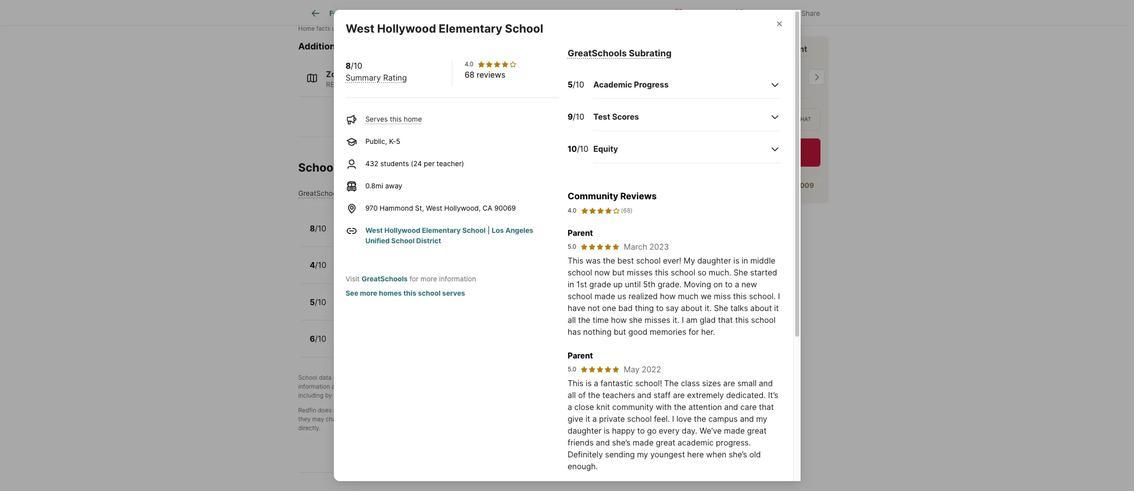 Task type: vqa. For each thing, say whether or not it's contained in the screenshot.


Task type: describe. For each thing, give the bounding box(es) containing it.
video
[[778, 115, 795, 122]]

has
[[568, 327, 581, 337]]

the down the 'attention'
[[694, 414, 706, 424]]

available:
[[720, 154, 746, 162]]

is up of
[[586, 378, 592, 388]]

does
[[318, 407, 332, 414]]

data
[[319, 374, 332, 381]]

bad
[[619, 303, 633, 313]]

/10 left fairfax
[[315, 297, 326, 307]]

next image
[[809, 69, 825, 85]]

(424)
[[758, 181, 777, 189]]

test scores button
[[594, 103, 781, 131]]

school down visit greatschools for more information
[[418, 289, 441, 297]]

rating 5.0 out of 5 element for a
[[580, 366, 620, 373]]

los angeles unified school district link
[[365, 226, 534, 245]]

themselves.
[[433, 392, 467, 399]]

step,
[[391, 383, 405, 390]]

for inside this was the best school ever! my daughter is in middle school now but misses this school so much. she started in 1st grade up until 5th grade. moving on to a new school made us realized how much we miss this school. i have not one bad thing to say about it. she talks about it all the time how she misses it. i am glad that this school has nothing but good memories for her.
[[689, 327, 699, 337]]

property
[[422, 9, 451, 17]]

community
[[612, 402, 654, 412]]

boundaries
[[496, 407, 528, 414]]

community
[[568, 191, 618, 202]]

all inside this was the best school ever! my daughter is in middle school now but misses this school so much. she started in 1st grade up until 5th grade. moving on to a new school made us realized how much we miss this school. i have not one bad thing to say about it. she talks about it all the time how she misses it. i am glad that this school has nothing but good memories for her.
[[568, 315, 576, 325]]

1 vertical spatial not
[[333, 407, 343, 414]]

k- inside west hollywood elementary school dialog
[[389, 137, 396, 145]]

and up campus at the right of page
[[724, 402, 738, 412]]

the right of
[[588, 390, 600, 400]]

west hollywood elementary school element
[[346, 10, 555, 36]]

1 vertical spatial how
[[611, 315, 627, 325]]

district
[[416, 236, 441, 245]]

grade
[[590, 279, 611, 289]]

west hollywood elementary school
[[346, 22, 543, 36]]

sale
[[497, 9, 511, 17]]

be inside school service boundaries are intended to be used as a reference only; they may change and are not
[[574, 407, 581, 414]]

overview tab
[[357, 1, 411, 25]]

care
[[741, 402, 757, 412]]

0 vertical spatial she
[[734, 268, 748, 277]]

serves inside west hollywood elementary school public, k-5 • serves this home • 0.8mi
[[380, 230, 403, 238]]

is right data
[[333, 374, 338, 381]]

are right the sizes
[[723, 378, 735, 388]]

parent for was
[[568, 228, 593, 238]]

9
[[568, 112, 573, 122]]

0 horizontal spatial for
[[410, 275, 419, 283]]

best
[[618, 256, 634, 266]]

school down 1st
[[568, 291, 592, 301]]

0 vertical spatial in
[[742, 256, 748, 266]]

see more homes this school serves link
[[346, 289, 465, 297]]

west for west hollywood elementary school public, k-5 • serves this home • 0.8mi
[[337, 219, 357, 229]]

this up grade.
[[655, 268, 669, 277]]

3.1mi
[[445, 267, 462, 275]]

school for los angeles unified school district
[[391, 236, 415, 245]]

schools inside tab
[[577, 9, 604, 17]]

that inside this is a fantastic school! the class sizes are small and all of the teachers and staff are extremely dedicated. it's a close knit community with the attention and care that give it a private school feel. i love the campus and my daughter is happy to go every day. we've made great friends and she's made great academic progress. definitely sending my youngest here when she's old enough.
[[759, 402, 774, 412]]

serves inside west hollywood elementary school dialog
[[365, 115, 388, 123]]

0 vertical spatial more
[[421, 275, 437, 283]]

1 horizontal spatial it.
[[705, 303, 712, 313]]

permitted:
[[371, 80, 405, 88]]

1 horizontal spatial 4.0
[[568, 207, 577, 214]]

may
[[624, 365, 640, 374]]

/10 inside 4 /10 public, 6-8 • serves this home • 3.1mi
[[315, 260, 327, 270]]

school!
[[635, 378, 662, 388]]

west for west hollywood elementary school |
[[365, 226, 383, 234]]

tour for tour via video chat
[[751, 115, 766, 122]]

0.8mi away
[[365, 182, 402, 190]]

daughter inside this is a fantastic school! the class sizes are small and all of the teachers and staff are extremely dedicated. it's a close knit community with the attention and care that give it a private school feel. i love the campus and my daughter is happy to go every day. we've made great friends and she's made great academic progress. definitely sending my youngest here when she's old enough.
[[568, 426, 602, 436]]

to inside guaranteed to be accurate. to verify school enrollment eligibility, contact the school district directly.
[[416, 416, 421, 423]]

by inside first step, and conduct their own investigation to determine their desired schools or school districts, including by contacting and visiting the schools themselves.
[[325, 392, 332, 399]]

academic progress
[[594, 80, 669, 90]]

are down endorse
[[360, 416, 369, 423]]

1 vertical spatial by
[[366, 374, 373, 381]]

and down ,
[[406, 383, 417, 390]]

(24
[[411, 159, 422, 168]]

homes
[[379, 289, 402, 297]]

to inside this is a fantastic school! the class sizes are small and all of the teachers and staff are extremely dedicated. it's a close knit community with the attention and care that give it a private school feel. i love the campus and my daughter is happy to go every day. we've made great friends and she's made great academic progress. definitely sending my youngest here when she's old enough.
[[637, 426, 645, 436]]

students
[[380, 159, 409, 168]]

5 up students
[[396, 137, 400, 145]]

the inside first step, and conduct their own investigation to determine their desired schools or school districts, including by contacting and visiting the schools themselves.
[[399, 392, 408, 399]]

1 their from the left
[[443, 383, 456, 390]]

0 vertical spatial schools
[[583, 383, 604, 390]]

1 vertical spatial 5 /10
[[310, 297, 326, 307]]

5 up 9 at the top of the page
[[568, 80, 573, 90]]

with inside this is a fantastic school! the class sizes are small and all of the teachers and staff are extremely dedicated. it's a close knit community with the attention and care that give it a private school feel. i love the campus and my daughter is happy to go every day. we've made great friends and she's made great academic progress. definitely sending my youngest here when she's old enough.
[[656, 402, 672, 412]]

love
[[677, 414, 692, 424]]

feed
[[329, 9, 346, 17]]

west hollywood elementary school |
[[365, 226, 492, 234]]

0 horizontal spatial schools
[[410, 392, 431, 399]]

1 vertical spatial rating
[[377, 189, 398, 197]]

at
[[766, 154, 772, 162]]

0 horizontal spatial it.
[[673, 315, 680, 325]]

greatschools up homes
[[362, 275, 408, 283]]

school down school.
[[751, 315, 776, 325]]

1 vertical spatial summary
[[344, 189, 375, 197]]

change
[[326, 416, 346, 423]]

this up guaranteed
[[406, 407, 417, 414]]

is inside this was the best school ever! my daughter is in middle school now but misses this school so much. she started in 1st grade up until 5th grade. moving on to a new school made us realized how much we miss this school. i have not one bad thing to say about it. she talks about it all the time how she misses it. i am glad that this school has nothing but good memories for her.
[[734, 256, 740, 266]]

/10 left test
[[573, 112, 585, 122]]

property details tab
[[411, 1, 486, 25]]

adu,
[[499, 80, 516, 88]]

1 horizontal spatial made
[[633, 438, 654, 448]]

facts
[[317, 25, 330, 32]]

5 inside west hollywood elementary school public, k-5 • serves this home • 0.8mi
[[368, 230, 372, 238]]

county
[[366, 25, 385, 32]]

public, inside 4 /10 public, 6-8 • serves this home • 3.1mi
[[337, 267, 359, 275]]

definitely
[[568, 450, 603, 460]]

the down have
[[578, 315, 591, 325]]

directly.
[[298, 424, 321, 432]]

equity button
[[594, 135, 781, 163]]

agent
[[785, 44, 808, 53]]

2022
[[642, 365, 661, 374]]

/10 inside 8 /10 summary rating
[[351, 61, 362, 71]]

0 vertical spatial i
[[778, 291, 780, 301]]

made inside this was the best school ever! my daughter is in middle school now but misses this school so much. she started in 1st grade up until 5th grade. moving on to a new school made us realized how much we miss this school. i have not one bad thing to say about it. she talks about it all the time how she misses it. i am glad that this school has nothing but good memories for her.
[[595, 291, 616, 301]]

now
[[595, 268, 610, 277]]

and up redfin does not endorse or guarantee this information.
[[365, 392, 376, 399]]

here
[[687, 450, 704, 460]]

extremely
[[687, 390, 724, 400]]

greatschools subrating link
[[568, 48, 672, 58]]

0 horizontal spatial or
[[369, 407, 375, 414]]

conduct
[[419, 383, 441, 390]]

enrollment
[[506, 416, 535, 423]]

teacher)
[[437, 159, 464, 168]]

recommends
[[505, 374, 542, 381]]

this for all
[[568, 378, 584, 388]]

a up give
[[568, 402, 572, 412]]

k- inside west hollywood elementary school public, k-5 • serves this home • 0.8mi
[[361, 230, 368, 238]]

commercial
[[518, 80, 556, 88]]

this up talks
[[733, 291, 747, 301]]

endorse
[[344, 407, 367, 414]]

970 hammond st, west hollywood, ca 90069
[[365, 204, 516, 212]]

intended
[[540, 407, 565, 414]]

private
[[599, 414, 625, 424]]

is down 'private'
[[604, 426, 610, 436]]

say
[[666, 303, 679, 313]]

and down school!
[[638, 390, 652, 400]]

5th
[[643, 279, 656, 289]]

oct inside oct 27 friday
[[779, 59, 792, 67]]

march
[[624, 242, 647, 252]]

equity
[[594, 144, 618, 154]]

information.
[[418, 407, 452, 414]]

be inside guaranteed to be accurate. to verify school enrollment eligibility, contact the school district directly.
[[423, 416, 430, 423]]

reference
[[611, 407, 638, 414]]

greatschools inside , a nonprofit organization. redfin recommends buyers and renters use greatschools information and ratings as a
[[609, 374, 647, 381]]

nonprofit
[[420, 374, 446, 381]]

0 vertical spatial great
[[747, 426, 767, 436]]

out
[[755, 9, 767, 17]]

school inside school service boundaries are intended to be used as a reference only; they may change and are not
[[453, 407, 472, 414]]

redfin inside , a nonprofit organization. redfin recommends buyers and renters use greatschools information and ratings as a
[[486, 374, 503, 381]]

and down care
[[740, 414, 754, 424]]

tour with a redfin premier agent
[[682, 44, 808, 53]]

desired
[[560, 383, 581, 390]]

a left first
[[373, 383, 376, 390]]

school inside this is a fantastic school! the class sizes are small and all of the teachers and staff are extremely dedicated. it's a close knit community with the attention and care that give it a private school feel. i love the campus and my daughter is happy to go every day. we've made great friends and she's made great academic progress. definitely sending my youngest here when she's old enough.
[[627, 414, 652, 424]]

attention
[[689, 402, 722, 412]]

and up contacting
[[332, 383, 342, 390]]

1 vertical spatial my
[[637, 450, 648, 460]]

west right the st,
[[426, 204, 442, 212]]

1 horizontal spatial rating 4.0 out of 5 element
[[581, 206, 620, 215]]

we
[[701, 291, 712, 301]]

information inside west hollywood elementary school dialog
[[439, 275, 476, 283]]

0 vertical spatial by
[[357, 25, 364, 32]]

this down visit greatschools for more information
[[404, 289, 416, 297]]

up
[[613, 279, 623, 289]]

1 vertical spatial she's
[[729, 450, 747, 460]]

not inside this was the best school ever! my daughter is in middle school now but misses this school so much. she started in 1st grade up until 5th grade. moving on to a new school made us realized how much we miss this school. i have not one bad thing to say about it. she talks about it all the time how she misses it. i am glad that this school has nothing but good memories for her.
[[588, 303, 600, 313]]

pm
[[788, 154, 797, 162]]

1 vertical spatial misses
[[645, 315, 671, 325]]

tab list containing feed
[[298, 0, 623, 25]]

school up 1st
[[568, 268, 592, 277]]

1 horizontal spatial my
[[756, 414, 768, 424]]

greatschools up 8 /10
[[298, 189, 342, 197]]

tour via video chat
[[751, 115, 812, 122]]

/10 left equity
[[577, 144, 589, 154]]

a left premier at the top right of page
[[720, 44, 725, 53]]

accurate.
[[432, 416, 458, 423]]

information inside , a nonprofit organization. redfin recommends buyers and renters use greatschools information and ratings as a
[[298, 383, 330, 390]]

0 horizontal spatial 2023
[[440, 25, 455, 32]]

0 horizontal spatial rating 4.0 out of 5 element
[[478, 60, 517, 68]]

progress.
[[716, 438, 751, 448]]

redfin does not endorse or guarantee this information.
[[298, 407, 452, 414]]

this up public, k-5
[[390, 115, 402, 123]]

6 /10
[[310, 334, 326, 344]]

0 horizontal spatial she
[[714, 303, 728, 313]]

the up now
[[603, 256, 615, 266]]

much.
[[709, 268, 732, 277]]

2 their from the left
[[546, 383, 559, 390]]

see more homes this school serves
[[346, 289, 465, 297]]

and inside school service boundaries are intended to be used as a reference only; they may change and are not
[[348, 416, 359, 423]]

1 family, from the left
[[430, 80, 453, 88]]

school.
[[749, 291, 776, 301]]



Task type: locate. For each thing, give the bounding box(es) containing it.
premier
[[753, 44, 784, 53]]

1 horizontal spatial about
[[751, 303, 772, 313]]

0 vertical spatial for
[[410, 275, 419, 283]]

to up contact
[[566, 407, 572, 414]]

the up love
[[674, 402, 686, 412]]

oct
[[418, 25, 428, 32], [779, 59, 792, 67]]

this inside this was the best school ever! my daughter is in middle school now but misses this school so much. she started in 1st grade up until 5th grade. moving on to a new school made us realized how much we miss this school. i have not one bad thing to say about it. she talks about it all the time how she misses it. i am glad that this school has nothing but good memories for her.
[[568, 256, 584, 266]]

hollywood up unified
[[359, 219, 400, 229]]

this inside 4 /10 public, 6-8 • serves this home • 3.1mi
[[405, 267, 417, 275]]

option
[[682, 108, 745, 130]]

it inside this is a fantastic school! the class sizes are small and all of the teachers and staff are extremely dedicated. it's a close knit community with the attention and care that give it a private school feel. i love the campus and my daughter is happy to go every day. we've made great friends and she's made great academic progress. definitely sending my youngest here when she's old enough.
[[586, 414, 590, 424]]

not inside school service boundaries are intended to be used as a reference only; they may change and are not
[[371, 416, 380, 423]]

public, inside west hollywood elementary school public, k-5 • serves this home • 0.8mi
[[337, 230, 359, 238]]

first step, and conduct their own investigation to determine their desired schools or school districts, including by contacting and visiting the schools themselves.
[[298, 383, 658, 399]]

in left 1st
[[568, 279, 574, 289]]

0 horizontal spatial tour
[[682, 44, 699, 53]]

a inside school service boundaries are intended to be used as a reference only; they may change and are not
[[606, 407, 609, 414]]

that
[[718, 315, 733, 325], [759, 402, 774, 412]]

redfin
[[727, 44, 752, 53], [486, 374, 503, 381], [298, 407, 316, 414]]

youngest
[[651, 450, 685, 460]]

0 horizontal spatial how
[[611, 315, 627, 325]]

1 vertical spatial |
[[488, 226, 490, 234]]

public, inside west hollywood elementary school dialog
[[365, 137, 387, 145]]

this down talks
[[735, 315, 749, 325]]

0 horizontal spatial i
[[672, 414, 674, 424]]

1 vertical spatial rating 5.0 out of 5 element
[[580, 366, 620, 373]]

0 vertical spatial this
[[568, 256, 584, 266]]

not up the change
[[333, 407, 343, 414]]

teachers
[[603, 390, 635, 400]]

1 vertical spatial on
[[714, 279, 723, 289]]

5 /10 left fairfax
[[310, 297, 326, 307]]

a left the fantastic
[[594, 378, 599, 388]]

friday
[[779, 87, 796, 94]]

she up new
[[734, 268, 748, 277]]

0 vertical spatial or
[[606, 383, 612, 390]]

1st
[[577, 279, 587, 289]]

serves down hammond
[[380, 230, 403, 238]]

1 all from the top
[[568, 315, 576, 325]]

/10 up 4
[[315, 223, 326, 233]]

this
[[390, 115, 402, 123], [405, 230, 417, 238], [405, 267, 417, 275], [655, 268, 669, 277], [404, 289, 416, 297], [733, 291, 747, 301], [735, 315, 749, 325], [406, 407, 417, 414]]

0 vertical spatial that
[[718, 315, 733, 325]]

tour inside list box
[[751, 115, 766, 122]]

or inside first step, and conduct their own investigation to determine their desired schools or school districts, including by contacting and visiting the schools themselves.
[[606, 383, 612, 390]]

school left "los"
[[462, 226, 486, 234]]

this up see more homes this school serves link
[[405, 267, 417, 275]]

1 horizontal spatial that
[[759, 402, 774, 412]]

1 vertical spatial redfin
[[486, 374, 503, 381]]

1 vertical spatial in
[[568, 279, 574, 289]]

0 horizontal spatial information
[[298, 383, 330, 390]]

this left was
[[568, 256, 584, 266]]

8 inside 8 /10 summary rating
[[346, 61, 351, 71]]

as inside school service boundaries are intended to be used as a reference only; they may change and are not
[[598, 407, 604, 414]]

0 horizontal spatial 4.0
[[465, 60, 474, 68]]

are down the
[[673, 390, 685, 400]]

school inside los angeles unified school district
[[391, 236, 415, 245]]

5 /10 inside west hollywood elementary school dialog
[[568, 80, 584, 90]]

the down "step,"
[[399, 392, 408, 399]]

1 horizontal spatial i
[[682, 315, 684, 325]]

this inside west hollywood elementary school public, k-5 • serves this home • 0.8mi
[[405, 230, 417, 238]]

1 horizontal spatial not
[[371, 416, 380, 423]]

west inside west hollywood elementary school public, k-5 • serves this home • 0.8mi
[[337, 219, 357, 229]]

1 horizontal spatial more
[[421, 275, 437, 283]]

old
[[750, 450, 761, 460]]

buyers
[[543, 374, 562, 381]]

great
[[747, 426, 767, 436], [656, 438, 676, 448]]

knit
[[597, 402, 610, 412]]

None button
[[688, 55, 727, 98], [731, 56, 771, 98], [775, 56, 815, 98], [688, 55, 727, 98], [731, 56, 771, 98], [775, 56, 815, 98]]

community reviews
[[568, 191, 657, 202]]

home facts updated by county records on oct 20, 2023 .
[[298, 25, 457, 32]]

2 about from the left
[[751, 303, 772, 313]]

0 horizontal spatial it
[[586, 414, 590, 424]]

a
[[720, 44, 725, 53], [735, 279, 739, 289], [415, 374, 419, 381], [594, 378, 599, 388], [373, 383, 376, 390], [568, 402, 572, 412], [606, 407, 609, 414], [593, 414, 597, 424]]

the down used
[[588, 416, 597, 423]]

to inside first step, and conduct their own investigation to determine their desired schools or school districts, including by contacting and visiting the schools themselves.
[[508, 383, 514, 390]]

elementary for west hollywood elementary school |
[[422, 226, 461, 234]]

greatschools up "step,"
[[374, 374, 412, 381]]

i right school.
[[778, 291, 780, 301]]

this up of
[[568, 378, 584, 388]]

i left am
[[682, 315, 684, 325]]

2 all from the top
[[568, 390, 576, 400]]

their up the themselves. on the bottom of the page
[[443, 383, 456, 390]]

elementary inside west hollywood elementary school public, k-5 • serves this home • 0.8mi
[[402, 219, 446, 229]]

432
[[365, 159, 379, 168]]

0 vertical spatial but
[[613, 268, 625, 277]]

5.0 for this was the best school ever! my daughter is in middle school now but misses this school so much. she started in 1st grade up until 5th grade. moving on to a new school made us realized how much we miss this school. i have not one bad thing to say about it. she talks about it all the time how she misses it. i am glad that this school has nothing but good memories for her.
[[568, 243, 577, 250]]

parent for is
[[568, 351, 593, 361]]

fairfax
[[337, 293, 364, 303]]

| for west
[[488, 226, 490, 234]]

0 vertical spatial daughter
[[698, 256, 731, 266]]

reviews
[[621, 191, 657, 202]]

the inside guaranteed to be accurate. to verify school enrollment eligibility, contact the school district directly.
[[588, 416, 597, 423]]

1 vertical spatial schools
[[410, 392, 431, 399]]

1 horizontal spatial or
[[606, 383, 612, 390]]

4
[[310, 260, 315, 270]]

a right ,
[[415, 374, 419, 381]]

all
[[568, 315, 576, 325], [568, 390, 576, 400]]

may
[[312, 416, 324, 423]]

/10 down 8 /10
[[315, 260, 327, 270]]

/10 up hcr
[[351, 61, 362, 71]]

1 vertical spatial 2023
[[650, 242, 669, 252]]

family, down "68 reviews"
[[474, 80, 497, 88]]

school down march 2023
[[636, 256, 661, 266]]

school for west hollywood elementary school public, k-5 • serves this home • 0.8mi
[[448, 219, 475, 229]]

rating 5.0 out of 5 element
[[580, 243, 620, 251], [580, 366, 620, 373]]

my down care
[[756, 414, 768, 424]]

it right give
[[586, 414, 590, 424]]

0 horizontal spatial 0.8mi
[[365, 182, 383, 190]]

provided
[[339, 374, 364, 381]]

more right see on the bottom
[[360, 289, 377, 297]]

1 vertical spatial for
[[689, 327, 699, 337]]

1 vertical spatial public,
[[337, 230, 359, 238]]

to up miss
[[725, 279, 733, 289]]

1 horizontal spatial information
[[439, 275, 476, 283]]

on right 'records' on the left of the page
[[410, 25, 417, 32]]

1 horizontal spatial 5 /10
[[568, 80, 584, 90]]

hollywood down hammond
[[385, 226, 420, 234]]

0 horizontal spatial k-
[[361, 230, 368, 238]]

and
[[564, 374, 575, 381], [759, 378, 773, 388], [332, 383, 342, 390], [406, 383, 417, 390], [638, 390, 652, 400], [365, 392, 376, 399], [724, 402, 738, 412], [740, 414, 754, 424], [348, 416, 359, 423], [596, 438, 610, 448]]

greatschools link
[[362, 275, 408, 283]]

west for west hollywood elementary school
[[346, 22, 374, 36]]

be up contact
[[574, 407, 581, 414]]

1 horizontal spatial it
[[774, 303, 779, 313]]

on inside this was the best school ever! my daughter is in middle school now but misses this school so much. she started in 1st grade up until 5th grade. moving on to a new school made us realized how much we miss this school. i have not one bad thing to say about it. she talks about it all the time how she misses it. i am glad that this school has nothing but good memories for her.
[[714, 279, 723, 289]]

0 vertical spatial 8
[[346, 61, 351, 71]]

0 horizontal spatial schools
[[298, 161, 343, 175]]

1 about from the left
[[681, 303, 703, 313]]

dedicated.
[[726, 390, 766, 400]]

determine
[[516, 383, 544, 390]]

27
[[779, 66, 800, 88]]

i inside this is a fantastic school! the class sizes are small and all of the teachers and staff are extremely dedicated. it's a close knit community with the attention and care that give it a private school feel. i love the campus and my daughter is happy to go every day. we've made great friends and she's made great academic progress. definitely sending my youngest here when she's old enough.
[[672, 414, 674, 424]]

1 horizontal spatial oct
[[779, 59, 792, 67]]

0 vertical spatial public,
[[365, 137, 387, 145]]

elementary for west hollywood elementary school
[[439, 22, 502, 36]]

additional
[[298, 41, 343, 52]]

small
[[738, 378, 757, 388]]

sending
[[605, 450, 635, 460]]

tour for tour with a redfin premier agent
[[682, 44, 699, 53]]

/10 up 9 /10
[[573, 80, 584, 90]]

test scores
[[594, 112, 639, 122]]

0 vertical spatial it.
[[705, 303, 712, 313]]

2 vertical spatial redfin
[[298, 407, 316, 414]]

not down redfin does not endorse or guarantee this information.
[[371, 416, 380, 423]]

a down knit
[[593, 414, 597, 424]]

as right used
[[598, 407, 604, 414]]

hollywood,
[[444, 204, 481, 212]]

0 vertical spatial schools
[[577, 9, 604, 17]]

1 horizontal spatial for
[[689, 327, 699, 337]]

1 vertical spatial made
[[724, 426, 745, 436]]

0 vertical spatial 4.0
[[465, 60, 474, 68]]

1 vertical spatial k-
[[361, 230, 368, 238]]

additional resources
[[298, 41, 389, 52]]

0 vertical spatial oct
[[418, 25, 428, 32]]

serves this home
[[365, 115, 422, 123]]

8 right visit
[[369, 267, 373, 275]]

0 vertical spatial rating 4.0 out of 5 element
[[478, 60, 517, 68]]

misses up until at the bottom of page
[[627, 268, 653, 277]]

tab list
[[298, 0, 623, 25]]

2 vertical spatial 8
[[369, 267, 373, 275]]

0 vertical spatial rating 5.0 out of 5 element
[[580, 243, 620, 251]]

great up old on the bottom right
[[747, 426, 767, 436]]

hollywood for west hollywood elementary school |
[[385, 226, 420, 234]]

2 family, from the left
[[474, 80, 497, 88]]

(424) 356-0009 link
[[758, 181, 814, 189]]

or
[[606, 383, 612, 390], [369, 407, 375, 414]]

that inside this was the best school ever! my daughter is in middle school now but misses this school so much. she started in 1st grade up until 5th grade. moving on to a new school made us realized how much we miss this school. i have not one bad thing to say about it. she talks about it all the time how she misses it. i am glad that this school has nothing but good memories for her.
[[718, 315, 733, 325]]

made down go
[[633, 438, 654, 448]]

| for zoning
[[367, 80, 369, 88]]

west hollywood elementary school link
[[365, 226, 486, 234]]

1 horizontal spatial with
[[701, 44, 718, 53]]

1 vertical spatial more
[[360, 289, 377, 297]]

public, k-5
[[365, 137, 400, 145]]

8 inside 4 /10 public, 6-8 • serves this home • 3.1mi
[[369, 267, 373, 275]]

that down it's on the bottom
[[759, 402, 774, 412]]

rating 4.0 out of 5 element down community
[[581, 206, 620, 215]]

about
[[681, 303, 703, 313], [751, 303, 772, 313]]

5.0 for this is a fantastic school! the class sizes are small and all of the teachers and staff are extremely dedicated. it's a close knit community with the attention and care that give it a private school feel. i love the campus and my daughter is happy to go every day. we've made great friends and she's made great academic progress. definitely sending my youngest here when she's old enough.
[[568, 366, 577, 373]]

1 vertical spatial oct
[[779, 59, 792, 67]]

10 /10
[[568, 144, 589, 154]]

rating 4.0 out of 5 element
[[478, 60, 517, 68], [581, 206, 620, 215]]

my right sending
[[637, 450, 648, 460]]

serves inside 4 /10 public, 6-8 • serves this home • 3.1mi
[[381, 267, 403, 275]]

and up the desired
[[564, 374, 575, 381]]

parent up renters
[[568, 351, 593, 361]]

home inside 4 /10 public, 6-8 • serves this home • 3.1mi
[[419, 267, 437, 275]]

0 vertical spatial k-
[[389, 137, 396, 145]]

memories
[[650, 327, 687, 337]]

rating 5.0 out of 5 element for the
[[580, 243, 620, 251]]

much
[[678, 291, 699, 301]]

sale & tax history
[[497, 9, 554, 17]]

visit
[[346, 275, 360, 283]]

elementary down the st,
[[402, 219, 446, 229]]

90069
[[494, 204, 516, 212]]

a inside this was the best school ever! my daughter is in middle school now but misses this school so much. she started in 1st grade up until 5th grade. moving on to a new school made us realized how much we miss this school. i have not one bad thing to say about it. she talks about it all the time how she misses it. i am glad that this school has nothing but good memories for her.
[[735, 279, 739, 289]]

2023 right 20,
[[440, 25, 455, 32]]

0 vertical spatial misses
[[627, 268, 653, 277]]

a left reference
[[606, 407, 609, 414]]

(68)
[[621, 207, 633, 214]]

0.8mi inside west hollywood elementary school dialog
[[365, 182, 383, 190]]

2 horizontal spatial i
[[778, 291, 780, 301]]

0 vertical spatial 5 /10
[[568, 80, 584, 90]]

share
[[802, 9, 820, 17]]

5 up 6
[[310, 297, 315, 307]]

oct down agent
[[779, 59, 792, 67]]

i
[[778, 291, 780, 301], [682, 315, 684, 325], [672, 414, 674, 424]]

1 parent from the top
[[568, 228, 593, 238]]

school down service
[[486, 416, 504, 423]]

their down buyers
[[546, 383, 559, 390]]

1 vertical spatial 0.8mi
[[445, 230, 462, 238]]

2023 inside west hollywood elementary school dialog
[[650, 242, 669, 252]]

good
[[629, 327, 648, 337]]

it down school.
[[774, 303, 779, 313]]

schools tab
[[566, 1, 615, 25]]

school inside first step, and conduct their own investigation to determine their desired schools or school districts, including by contacting and visiting the schools themselves.
[[613, 383, 632, 390]]

x-
[[748, 9, 755, 17]]

school left data
[[298, 374, 317, 381]]

this inside this is a fantastic school! the class sizes are small and all of the teachers and staff are extremely dedicated. it's a close knit community with the attention and care that give it a private school feel. i love the campus and my daughter is happy to go every day. we've made great friends and she's made great academic progress. definitely sending my youngest here when she's old enough.
[[568, 378, 584, 388]]

1 5.0 from the top
[[568, 243, 577, 250]]

| inside zoning re11-1-hcr | permitted: single-family, multi-family, adu, commercial
[[367, 80, 369, 88]]

4.0 up 68
[[465, 60, 474, 68]]

2 5.0 from the top
[[568, 366, 577, 373]]

when
[[706, 450, 727, 460]]

k- down 970
[[361, 230, 368, 238]]

k-
[[389, 137, 396, 145], [361, 230, 368, 238]]

information up including
[[298, 383, 330, 390]]

elementary for west hollywood elementary school public, k-5 • serves this home • 0.8mi
[[402, 219, 446, 229]]

1 rating 5.0 out of 5 element from the top
[[580, 243, 620, 251]]

/10 up data
[[315, 334, 326, 344]]

misses up memories
[[645, 315, 671, 325]]

2 rating 5.0 out of 5 element from the top
[[580, 366, 620, 373]]

home inside west hollywood elementary school public, k-5 • serves this home • 0.8mi
[[419, 230, 437, 238]]

serves
[[442, 289, 465, 297]]

1 horizontal spatial by
[[357, 25, 364, 32]]

by right the 'provided'
[[366, 374, 373, 381]]

1 vertical spatial daughter
[[568, 426, 602, 436]]

tour via video chat list box
[[682, 108, 821, 130]]

| inside west hollywood elementary school dialog
[[488, 226, 490, 234]]

senior
[[366, 293, 391, 303]]

1 horizontal spatial in
[[742, 256, 748, 266]]

8 for 8 /10 summary rating
[[346, 61, 351, 71]]

1 vertical spatial i
[[682, 315, 684, 325]]

1 vertical spatial but
[[614, 327, 626, 337]]

school down the community
[[627, 414, 652, 424]]

serves up public, k-5
[[365, 115, 388, 123]]

for up see more homes this school serves
[[410, 275, 419, 283]]

1 vertical spatial it
[[586, 414, 590, 424]]

are up the enrollment
[[529, 407, 538, 414]]

as right ratings in the bottom of the page
[[365, 383, 371, 390]]

school down my
[[671, 268, 696, 277]]

it inside this was the best school ever! my daughter is in middle school now but misses this school so much. she started in 1st grade up until 5th grade. moving on to a new school made us realized how much we miss this school. i have not one bad thing to say about it. she talks about it all the time how she misses it. i am glad that this school has nothing but good memories for her.
[[774, 303, 779, 313]]

6-
[[361, 267, 369, 275]]

school down knit
[[599, 416, 617, 423]]

2 vertical spatial made
[[633, 438, 654, 448]]

greatschools up 'academic'
[[568, 48, 627, 58]]

2 horizontal spatial by
[[366, 374, 373, 381]]

2 this from the top
[[568, 378, 584, 388]]

schools down conduct
[[410, 392, 431, 399]]

time
[[593, 315, 609, 325]]

as inside , a nonprofit organization. redfin recommends buyers and renters use greatschools information and ratings as a
[[365, 383, 371, 390]]

2 parent from the top
[[568, 351, 593, 361]]

0 horizontal spatial she's
[[612, 438, 631, 448]]

updated
[[332, 25, 356, 32]]

1 horizontal spatial how
[[660, 291, 676, 301]]

5 /10 up 9 /10
[[568, 80, 584, 90]]

1 vertical spatial that
[[759, 402, 774, 412]]

to left the "say"
[[656, 303, 664, 313]]

1 vertical spatial or
[[369, 407, 375, 414]]

we've
[[700, 426, 722, 436]]

go
[[647, 426, 657, 436]]

home inside west hollywood elementary school dialog
[[404, 115, 422, 123]]

sale & tax history tab
[[486, 1, 566, 25]]

0 horizontal spatial redfin
[[298, 407, 316, 414]]

schools
[[583, 383, 604, 390], [410, 392, 431, 399]]

about up am
[[681, 303, 703, 313]]

rating inside 8 /10 summary rating
[[383, 73, 407, 83]]

ratings
[[344, 383, 363, 390]]

0 horizontal spatial not
[[333, 407, 343, 414]]

and up sending
[[596, 438, 610, 448]]

a left new
[[735, 279, 739, 289]]

0 horizontal spatial with
[[656, 402, 672, 412]]

0 vertical spatial redfin
[[727, 44, 752, 53]]

public, left 6-
[[337, 267, 359, 275]]

resources
[[345, 41, 389, 52]]

1 vertical spatial home
[[419, 230, 437, 238]]

2 horizontal spatial redfin
[[727, 44, 752, 53]]

0 vertical spatial how
[[660, 291, 676, 301]]

elementary down details
[[439, 22, 502, 36]]

1 vertical spatial tour
[[751, 115, 766, 122]]

/10
[[351, 61, 362, 71], [573, 80, 584, 90], [573, 112, 585, 122], [577, 144, 589, 154], [315, 223, 326, 233], [315, 260, 327, 270], [315, 297, 326, 307], [315, 334, 326, 344]]

0 horizontal spatial on
[[410, 25, 417, 32]]

1 vertical spatial great
[[656, 438, 676, 448]]

realized
[[629, 291, 658, 301]]

parent up was
[[568, 228, 593, 238]]

for down am
[[689, 327, 699, 337]]

0 vertical spatial not
[[588, 303, 600, 313]]

0 vertical spatial she's
[[612, 438, 631, 448]]

hollywood inside west hollywood elementary school public, k-5 • serves this home • 0.8mi
[[359, 219, 400, 229]]

| right hcr
[[367, 80, 369, 88]]

tour down favorite button
[[682, 44, 699, 53]]

and up it's on the bottom
[[759, 378, 773, 388]]

0 horizontal spatial made
[[595, 291, 616, 301]]

daughter up friends
[[568, 426, 602, 436]]

on
[[410, 25, 417, 32], [714, 279, 723, 289]]

family, left multi-
[[430, 80, 453, 88]]

1 horizontal spatial on
[[714, 279, 723, 289]]

multi-
[[455, 80, 474, 88]]

this for school
[[568, 256, 584, 266]]

serves this home link
[[365, 115, 422, 123]]

west hollywood elementary school dialog
[[334, 10, 801, 491]]

enough.
[[568, 462, 598, 471]]

subrating
[[629, 48, 672, 58]]

0 horizontal spatial that
[[718, 315, 733, 325]]

5
[[568, 80, 573, 90], [396, 137, 400, 145], [368, 230, 372, 238], [310, 297, 315, 307]]

great up youngest
[[656, 438, 676, 448]]

this down the st,
[[405, 230, 417, 238]]

today
[[748, 154, 765, 162]]

use
[[598, 374, 608, 381]]

hollywood for west hollywood elementary school
[[377, 22, 436, 36]]

all inside this is a fantastic school! the class sizes are small and all of the teachers and staff are extremely dedicated. it's a close knit community with the attention and care that give it a private school feel. i love the campus and my daughter is happy to go every day. we've made great friends and she's made great academic progress. definitely sending my youngest here when she's old enough.
[[568, 390, 576, 400]]

0 horizontal spatial in
[[568, 279, 574, 289]]

summary inside 8 /10 summary rating
[[346, 73, 381, 83]]

by up does
[[325, 392, 332, 399]]

,
[[412, 374, 414, 381]]

contact
[[565, 416, 586, 423]]

contacting
[[334, 392, 364, 399]]

school inside "west hollywood elementary school" element
[[505, 22, 543, 36]]

0.8mi inside west hollywood elementary school public, k-5 • serves this home • 0.8mi
[[445, 230, 462, 238]]

school for west hollywood elementary school
[[505, 22, 543, 36]]

school for fairfax senior high school
[[413, 293, 440, 303]]

school for west hollywood elementary school |
[[462, 226, 486, 234]]

2 vertical spatial i
[[672, 414, 674, 424]]

schedule tour next available: today at 4:30 pm
[[706, 144, 797, 162]]

8 for 8 /10
[[310, 223, 315, 233]]

made up progress.
[[724, 426, 745, 436]]

1 vertical spatial this
[[568, 378, 584, 388]]

guarantee
[[376, 407, 405, 414]]

to inside school service boundaries are intended to be used as a reference only; they may change and are not
[[566, 407, 572, 414]]

hollywood for west hollywood elementary school public, k-5 • serves this home • 0.8mi
[[359, 219, 400, 229]]

daughter inside this was the best school ever! my daughter is in middle school now but misses this school so much. she started in 1st grade up until 5th grade. moving on to a new school made us realized how much we miss this school. i have not one bad thing to say about it. she talks about it all the time how she misses it. i am glad that this school has nothing but good memories for her.
[[698, 256, 731, 266]]

service
[[474, 407, 495, 414]]

redfin up investigation
[[486, 374, 503, 381]]

zoning re11-1-hcr | permitted: single-family, multi-family, adu, commercial
[[326, 69, 556, 88]]

elementary up district
[[422, 226, 461, 234]]

west inside "west hollywood elementary school" element
[[346, 22, 374, 36]]

8 /10
[[310, 223, 326, 233]]

1 this from the top
[[568, 256, 584, 266]]

0 vertical spatial 5.0
[[568, 243, 577, 250]]

information up serves
[[439, 275, 476, 283]]

0 horizontal spatial oct
[[418, 25, 428, 32]]

she's down progress.
[[729, 450, 747, 460]]

including
[[298, 392, 324, 399]]

schools up greatschools summary rating link
[[298, 161, 343, 175]]

in left middle
[[742, 256, 748, 266]]

school inside west hollywood elementary school public, k-5 • serves this home • 0.8mi
[[448, 219, 475, 229]]



